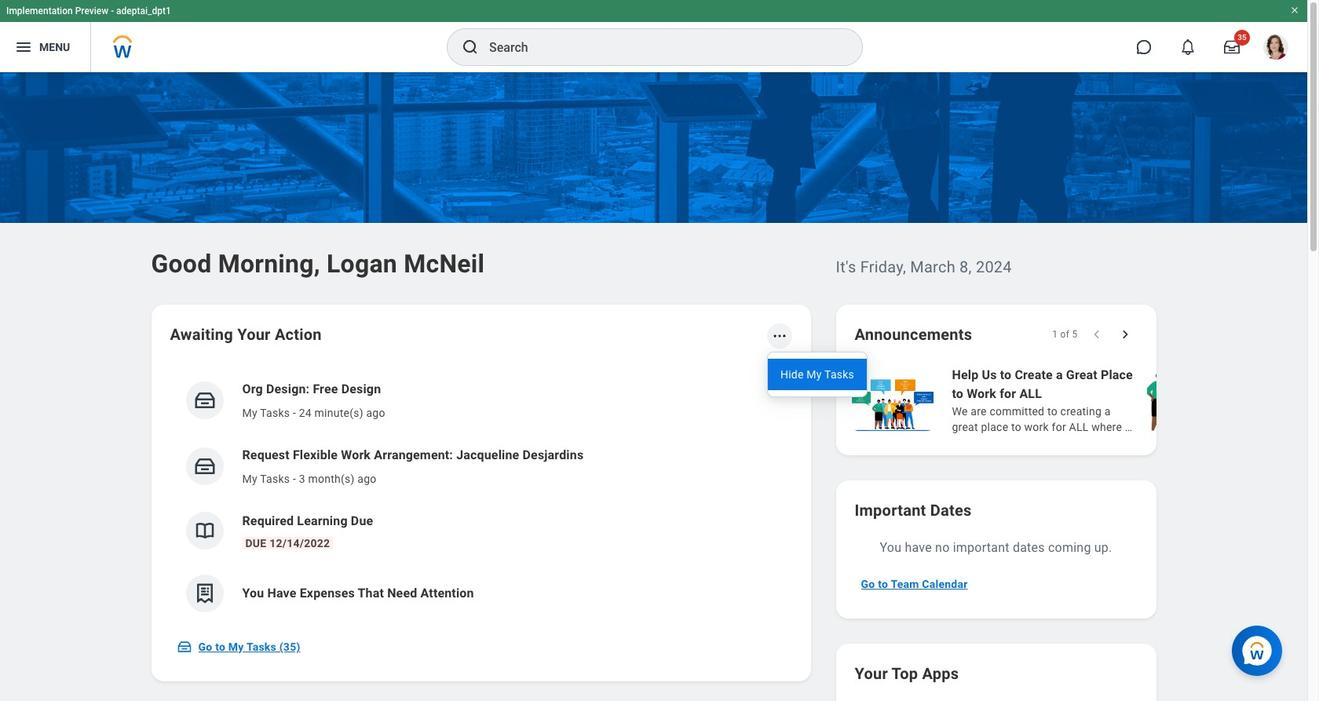 Task type: vqa. For each thing, say whether or not it's contained in the screenshot.
"of"
yes



Task type: describe. For each thing, give the bounding box(es) containing it.
inbox image for org design: free design
[[193, 389, 216, 412]]

good morning, logan mcneil
[[151, 249, 485, 279]]

0 vertical spatial your
[[237, 325, 271, 344]]

need
[[387, 586, 417, 601]]

good
[[151, 249, 212, 279]]

my down org
[[242, 407, 258, 419]]

justify image
[[14, 38, 33, 57]]

creating
[[1061, 405, 1102, 418]]

required
[[242, 514, 294, 529]]

important
[[953, 540, 1010, 555]]

menu button
[[0, 22, 91, 72]]

up.
[[1095, 540, 1113, 555]]

due 12/14/2022
[[245, 537, 330, 550]]

3
[[299, 473, 305, 485]]

to up the we
[[952, 386, 964, 401]]

attention
[[421, 586, 474, 601]]

friday,
[[861, 258, 907, 276]]

0 vertical spatial for
[[1000, 386, 1017, 401]]

you for you have expenses that need attention
[[242, 586, 264, 601]]

important
[[855, 501, 927, 520]]

good morning, logan mcneil main content
[[0, 72, 1320, 701]]

great
[[952, 421, 979, 434]]

- inside menu banner
[[111, 5, 114, 16]]

it's
[[836, 258, 857, 276]]

- for org
[[293, 407, 296, 419]]

tasks inside button
[[825, 368, 855, 381]]

no
[[936, 540, 950, 555]]

request
[[242, 448, 290, 463]]

logan
[[327, 249, 397, 279]]

flexible
[[293, 448, 338, 463]]

go for go to my tasks (35)
[[198, 641, 212, 654]]

Search Workday  search field
[[489, 30, 830, 64]]

1 horizontal spatial due
[[351, 514, 373, 529]]

work inside awaiting your action list
[[341, 448, 371, 463]]

1 vertical spatial due
[[245, 537, 267, 550]]

important dates
[[855, 501, 972, 520]]

awaiting your action list
[[170, 368, 792, 625]]

0 horizontal spatial all
[[1020, 386, 1042, 401]]

related actions image
[[772, 328, 787, 344]]

committed
[[990, 405, 1045, 418]]

morning,
[[218, 249, 320, 279]]

dates
[[1013, 540, 1045, 555]]

go for go to team calendar
[[861, 578, 875, 591]]

1
[[1053, 329, 1058, 340]]

go to my tasks (35)
[[198, 641, 301, 654]]

great
[[1067, 368, 1098, 383]]

announcements list
[[849, 364, 1320, 437]]

announcements
[[855, 325, 973, 344]]

that
[[358, 586, 384, 601]]

chevron left small image
[[1089, 327, 1105, 342]]

have
[[905, 540, 932, 555]]

design:
[[266, 382, 310, 397]]

5
[[1073, 329, 1078, 340]]

jacqueline
[[457, 448, 520, 463]]

arrangement:
[[374, 448, 453, 463]]

implementation
[[6, 5, 73, 16]]

we
[[952, 405, 968, 418]]

my down request
[[242, 473, 258, 485]]

to right us
[[1000, 368, 1012, 383]]

0 vertical spatial a
[[1056, 368, 1063, 383]]

dates
[[931, 501, 972, 520]]

month(s)
[[308, 473, 355, 485]]

request flexible work arrangement: jacqueline desjardins
[[242, 448, 584, 463]]

1 vertical spatial for
[[1052, 421, 1067, 434]]

my inside button
[[228, 641, 244, 654]]

notifications large image
[[1181, 39, 1196, 55]]

tasks down request
[[260, 473, 290, 485]]

minute(s)
[[315, 407, 363, 419]]

place
[[981, 421, 1009, 434]]

you have expenses that need attention button
[[170, 562, 792, 625]]

hide my tasks button
[[768, 359, 867, 390]]

org
[[242, 382, 263, 397]]

help
[[952, 368, 979, 383]]

you for you have no important dates coming up.
[[880, 540, 902, 555]]

help us to create a great place to work for all we are committed to creating a great place to work for all where …
[[952, 368, 1133, 434]]

apps
[[923, 665, 959, 683]]

your top apps
[[855, 665, 959, 683]]

24
[[299, 407, 312, 419]]

implementation preview -   adeptai_dpt1
[[6, 5, 171, 16]]

hide my tasks
[[781, 368, 855, 381]]

book open image
[[193, 519, 216, 543]]



Task type: locate. For each thing, give the bounding box(es) containing it.
hide
[[781, 368, 804, 381]]

all
[[1020, 386, 1042, 401], [1070, 421, 1089, 434]]

you have expenses that need attention
[[242, 586, 474, 601]]

1 horizontal spatial go
[[861, 578, 875, 591]]

tasks
[[825, 368, 855, 381], [260, 407, 290, 419], [260, 473, 290, 485], [247, 641, 276, 654]]

0 horizontal spatial a
[[1056, 368, 1063, 383]]

0 horizontal spatial work
[[341, 448, 371, 463]]

a left great
[[1056, 368, 1063, 383]]

1 vertical spatial all
[[1070, 421, 1089, 434]]

search image
[[461, 38, 480, 57]]

- left 24
[[293, 407, 296, 419]]

0 vertical spatial inbox image
[[193, 389, 216, 412]]

- left 3
[[293, 473, 296, 485]]

you left the have
[[242, 586, 264, 601]]

1 horizontal spatial a
[[1105, 405, 1111, 418]]

to
[[1000, 368, 1012, 383], [952, 386, 964, 401], [1048, 405, 1058, 418], [1012, 421, 1022, 434], [878, 578, 888, 591], [215, 641, 226, 654]]

0 horizontal spatial your
[[237, 325, 271, 344]]

work inside help us to create a great place to work for all we are committed to creating a great place to work for all where …
[[967, 386, 997, 401]]

0 horizontal spatial for
[[1000, 386, 1017, 401]]

to down committed
[[1012, 421, 1022, 434]]

are
[[971, 405, 987, 418]]

my inside button
[[807, 368, 822, 381]]

1 vertical spatial a
[[1105, 405, 1111, 418]]

tasks inside button
[[247, 641, 276, 654]]

my tasks - 3 month(s) ago
[[242, 473, 377, 485]]

place
[[1101, 368, 1133, 383]]

0 vertical spatial you
[[880, 540, 902, 555]]

(35)
[[279, 641, 301, 654]]

- right preview
[[111, 5, 114, 16]]

tasks right hide
[[825, 368, 855, 381]]

due right learning
[[351, 514, 373, 529]]

inbox large image
[[1225, 39, 1240, 55]]

mcneil
[[404, 249, 485, 279]]

chevron right small image
[[1117, 327, 1133, 342]]

expenses
[[300, 586, 355, 601]]

0 vertical spatial ago
[[366, 407, 385, 419]]

required learning due
[[242, 514, 373, 529]]

profile logan mcneil image
[[1264, 35, 1289, 63]]

us
[[982, 368, 997, 383]]

1 vertical spatial ago
[[358, 473, 377, 485]]

you inside button
[[242, 586, 264, 601]]

…
[[1125, 421, 1133, 434]]

a up where
[[1105, 405, 1111, 418]]

tasks down design:
[[260, 407, 290, 419]]

action
[[275, 325, 322, 344]]

ago for arrangement:
[[358, 473, 377, 485]]

of
[[1061, 329, 1070, 340]]

awaiting
[[170, 325, 233, 344]]

due
[[351, 514, 373, 529], [245, 537, 267, 550]]

ago for design
[[366, 407, 385, 419]]

you have no important dates coming up.
[[880, 540, 1113, 555]]

go inside "go to team calendar" button
[[861, 578, 875, 591]]

1 vertical spatial go
[[198, 641, 212, 654]]

my tasks - 24 minute(s) ago
[[242, 407, 385, 419]]

all down creating
[[1070, 421, 1089, 434]]

tasks left (35)
[[247, 641, 276, 654]]

preview
[[75, 5, 109, 16]]

dashboard expenses image
[[193, 582, 216, 606]]

menu
[[39, 41, 70, 53]]

work up are
[[967, 386, 997, 401]]

menu banner
[[0, 0, 1308, 72]]

0 vertical spatial all
[[1020, 386, 1042, 401]]

work
[[1025, 421, 1049, 434]]

due down required
[[245, 537, 267, 550]]

1 vertical spatial work
[[341, 448, 371, 463]]

you left have
[[880, 540, 902, 555]]

1 of 5 status
[[1053, 328, 1078, 341]]

1 horizontal spatial work
[[967, 386, 997, 401]]

-
[[111, 5, 114, 16], [293, 407, 296, 419], [293, 473, 296, 485]]

go left team
[[861, 578, 875, 591]]

have
[[267, 586, 297, 601]]

inbox image left request
[[193, 455, 216, 478]]

12/14/2022
[[270, 537, 330, 550]]

inbox image left org
[[193, 389, 216, 412]]

top
[[892, 665, 918, 683]]

1 horizontal spatial for
[[1052, 421, 1067, 434]]

for right work
[[1052, 421, 1067, 434]]

go to team calendar button
[[855, 569, 974, 600]]

hide my tasks menu
[[768, 359, 867, 390]]

desjardins
[[523, 448, 584, 463]]

where
[[1092, 421, 1123, 434]]

awaiting your action
[[170, 325, 322, 344]]

my left (35)
[[228, 641, 244, 654]]

2024
[[976, 258, 1012, 276]]

1 horizontal spatial you
[[880, 540, 902, 555]]

0 vertical spatial work
[[967, 386, 997, 401]]

team
[[891, 578, 920, 591]]

1 vertical spatial inbox image
[[193, 455, 216, 478]]

learning
[[297, 514, 348, 529]]

ago
[[366, 407, 385, 419], [358, 473, 377, 485]]

0 vertical spatial due
[[351, 514, 373, 529]]

0 vertical spatial -
[[111, 5, 114, 16]]

1 horizontal spatial your
[[855, 665, 888, 683]]

1 vertical spatial your
[[855, 665, 888, 683]]

0 horizontal spatial you
[[242, 586, 264, 601]]

to left team
[[878, 578, 888, 591]]

you
[[880, 540, 902, 555], [242, 586, 264, 601]]

inbox image inside go to my tasks (35) button
[[176, 639, 192, 655]]

ago right month(s) on the bottom
[[358, 473, 377, 485]]

0 horizontal spatial go
[[198, 641, 212, 654]]

work
[[967, 386, 997, 401], [341, 448, 371, 463]]

march
[[911, 258, 956, 276]]

0 horizontal spatial due
[[245, 537, 267, 550]]

inbox image left go to my tasks (35)
[[176, 639, 192, 655]]

your left top
[[855, 665, 888, 683]]

go
[[861, 578, 875, 591], [198, 641, 212, 654]]

calendar
[[922, 578, 968, 591]]

1 vertical spatial -
[[293, 407, 296, 419]]

for
[[1000, 386, 1017, 401], [1052, 421, 1067, 434]]

go to my tasks (35) button
[[170, 632, 310, 663]]

go down dashboard expenses icon
[[198, 641, 212, 654]]

go inside go to my tasks (35) button
[[198, 641, 212, 654]]

org design: free design
[[242, 382, 381, 397]]

all down the create
[[1020, 386, 1042, 401]]

2 vertical spatial -
[[293, 473, 296, 485]]

my right hide
[[807, 368, 822, 381]]

1 horizontal spatial all
[[1070, 421, 1089, 434]]

- for request
[[293, 473, 296, 485]]

work up month(s) on the bottom
[[341, 448, 371, 463]]

adeptai_dpt1
[[116, 5, 171, 16]]

0 vertical spatial go
[[861, 578, 875, 591]]

2 vertical spatial inbox image
[[176, 639, 192, 655]]

35 button
[[1215, 30, 1251, 64]]

your
[[237, 325, 271, 344], [855, 665, 888, 683]]

inbox image
[[193, 389, 216, 412], [193, 455, 216, 478], [176, 639, 192, 655]]

create
[[1015, 368, 1053, 383]]

my
[[807, 368, 822, 381], [242, 407, 258, 419], [242, 473, 258, 485], [228, 641, 244, 654]]

close environment banner image
[[1291, 5, 1300, 15]]

inbox image for request flexible work arrangement: jacqueline desjardins
[[193, 455, 216, 478]]

it's friday, march 8, 2024
[[836, 258, 1012, 276]]

1 of 5
[[1053, 329, 1078, 340]]

to up work
[[1048, 405, 1058, 418]]

a
[[1056, 368, 1063, 383], [1105, 405, 1111, 418]]

coming
[[1049, 540, 1092, 555]]

1 vertical spatial you
[[242, 586, 264, 601]]

for up committed
[[1000, 386, 1017, 401]]

go to team calendar
[[861, 578, 968, 591]]

design
[[341, 382, 381, 397]]

free
[[313, 382, 338, 397]]

35
[[1238, 33, 1247, 42]]

ago down design
[[366, 407, 385, 419]]

your left action
[[237, 325, 271, 344]]

8,
[[960, 258, 972, 276]]

to down dashboard expenses icon
[[215, 641, 226, 654]]



